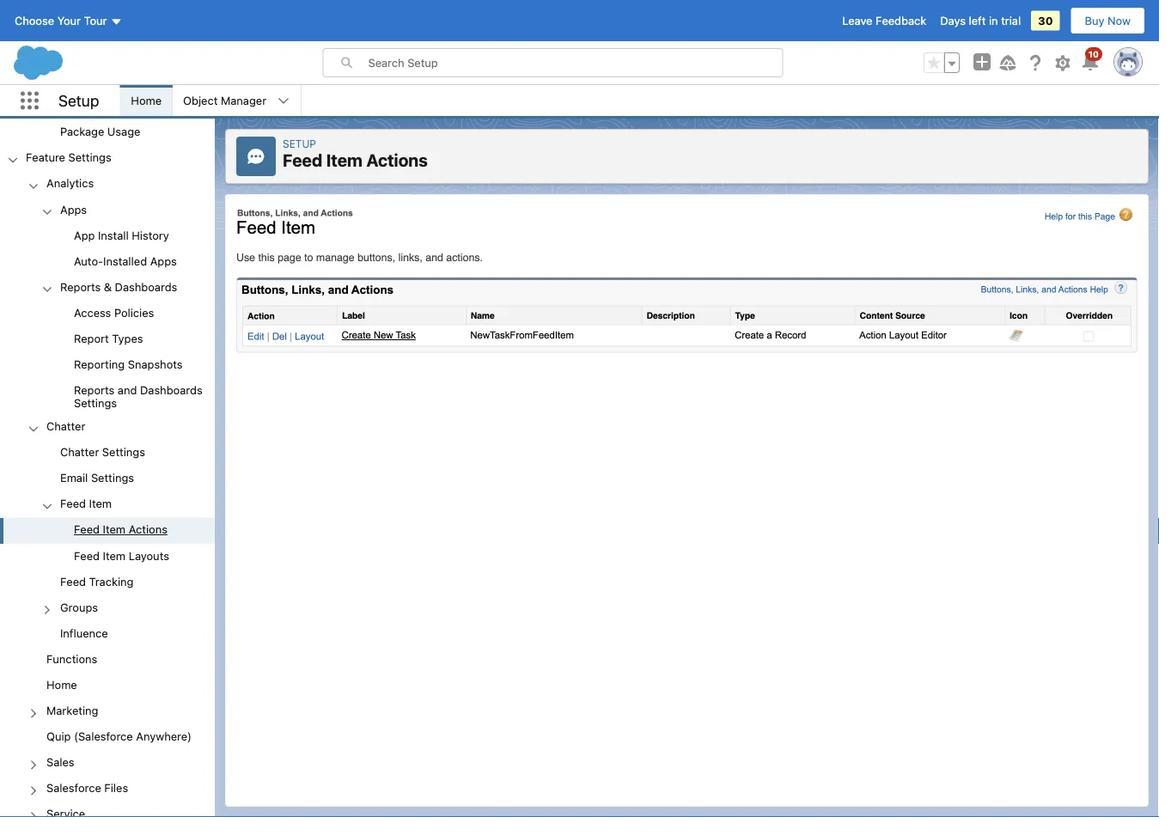 Task type: describe. For each thing, give the bounding box(es) containing it.
policies
[[114, 306, 154, 319]]

salesforce files link
[[46, 782, 128, 798]]

sales
[[46, 756, 74, 769]]

feed tracking link
[[60, 575, 134, 591]]

auto-
[[74, 254, 103, 267]]

functions link
[[46, 653, 97, 668]]

0 vertical spatial apps
[[60, 203, 87, 216]]

installed
[[103, 254, 147, 267]]

days
[[941, 14, 966, 27]]

left
[[970, 14, 987, 27]]

object manager
[[183, 94, 267, 107]]

groups link
[[60, 601, 98, 617]]

chatter for chatter settings
[[60, 446, 99, 459]]

influence link
[[60, 627, 108, 642]]

chatter settings
[[60, 446, 145, 459]]

actions inside setup feed item actions
[[367, 150, 428, 170]]

now
[[1108, 14, 1132, 27]]

feed item link
[[60, 498, 112, 513]]

settings inside the reports and dashboards settings
[[74, 397, 117, 410]]

package usage group
[[0, 68, 215, 146]]

feed item actions tree item
[[0, 518, 215, 544]]

email settings link
[[60, 472, 134, 487]]

chatter link
[[46, 420, 85, 435]]

home inside home link
[[131, 94, 162, 107]]

item inside setup feed item actions
[[326, 150, 363, 170]]

settings for feature settings
[[68, 151, 111, 164]]

report
[[74, 332, 109, 345]]

apps tree item
[[0, 198, 215, 275]]

analytics link
[[46, 177, 94, 192]]

marketing
[[46, 704, 98, 717]]

choose your tour button
[[14, 7, 123, 34]]

settings for email settings
[[91, 472, 134, 485]]

manager
[[221, 94, 267, 107]]

0 vertical spatial home link
[[121, 85, 172, 116]]

history
[[132, 229, 169, 242]]

apps inside auto-installed apps link
[[150, 254, 177, 267]]

feed item actions link
[[74, 523, 168, 539]]

access policies
[[74, 306, 154, 319]]

feature
[[26, 151, 65, 164]]

setup for setup
[[58, 91, 99, 110]]

leave feedback link
[[843, 14, 927, 27]]

30
[[1039, 14, 1054, 27]]

10
[[1089, 49, 1100, 59]]

reports & dashboards
[[60, 280, 177, 293]]

feed item
[[60, 498, 112, 510]]

apps link
[[60, 203, 87, 218]]

feed item tree item
[[0, 492, 215, 570]]

influence
[[60, 627, 108, 640]]

auto-installed apps
[[74, 254, 177, 267]]

choose your tour
[[15, 14, 107, 27]]

item for feed item
[[89, 498, 112, 510]]

reporting snapshots link
[[74, 358, 183, 373]]

tour
[[84, 14, 107, 27]]

and
[[118, 384, 137, 397]]

in
[[990, 14, 999, 27]]

install
[[98, 229, 129, 242]]

reports & dashboards link
[[60, 280, 177, 296]]

reporting snapshots
[[74, 358, 183, 371]]

email
[[60, 472, 88, 485]]

reports & dashboards tree item
[[0, 275, 215, 415]]

report types
[[74, 332, 143, 345]]

feature settings link
[[26, 151, 111, 167]]

report types link
[[74, 332, 143, 348]]

app install history
[[74, 229, 169, 242]]

marketing link
[[46, 704, 98, 720]]

setup link
[[283, 138, 316, 150]]

home inside group
[[46, 679, 77, 691]]

buy now
[[1086, 14, 1132, 27]]

anywhere)
[[136, 730, 192, 743]]

buy now button
[[1071, 7, 1146, 34]]

group for analytics
[[0, 198, 215, 415]]

feed for feed item layouts
[[74, 549, 100, 562]]

chatter settings link
[[60, 446, 145, 461]]

object
[[183, 94, 218, 107]]

group for chatter
[[0, 441, 215, 648]]



Task type: locate. For each thing, give the bounding box(es) containing it.
group for apps
[[0, 223, 215, 275]]

0 vertical spatial reports
[[60, 280, 101, 293]]

reports and dashboards settings link
[[74, 384, 215, 410]]

feed up feed tracking
[[74, 549, 100, 562]]

actions
[[367, 150, 428, 170], [129, 523, 168, 536]]

quip (salesforce anywhere) link
[[46, 730, 192, 746]]

salesforce files
[[46, 782, 128, 795]]

feature settings tree item
[[0, 146, 215, 818]]

files
[[104, 782, 128, 795]]

feedback
[[876, 14, 927, 27]]

reports and dashboards settings
[[74, 384, 203, 410]]

group containing analytics
[[0, 172, 215, 818]]

feed down email
[[60, 498, 86, 510]]

0 horizontal spatial home
[[46, 679, 77, 691]]

home link
[[121, 85, 172, 116], [46, 679, 77, 694]]

chatter tree item
[[0, 415, 215, 648]]

item for feed item actions
[[103, 523, 126, 536]]

feed inside setup feed item actions
[[283, 150, 323, 170]]

home
[[131, 94, 162, 107], [46, 679, 77, 691]]

0 vertical spatial home
[[131, 94, 162, 107]]

settings down the 'chatter settings' link
[[91, 472, 134, 485]]

0 vertical spatial chatter
[[46, 420, 85, 433]]

item for feed item layouts
[[103, 549, 126, 562]]

feed for feed tracking
[[60, 575, 86, 588]]

setup
[[58, 91, 99, 110], [283, 138, 316, 150]]

item
[[326, 150, 363, 170], [89, 498, 112, 510], [103, 523, 126, 536], [103, 549, 126, 562]]

home link up the 'usage' at the top left of page
[[121, 85, 172, 116]]

layouts
[[129, 549, 169, 562]]

1 horizontal spatial setup
[[283, 138, 316, 150]]

reporting
[[74, 358, 125, 371]]

your
[[57, 14, 81, 27]]

1 vertical spatial actions
[[129, 523, 168, 536]]

group for feature settings
[[0, 172, 215, 818]]

feed
[[283, 150, 323, 170], [60, 498, 86, 510], [74, 523, 100, 536], [74, 549, 100, 562], [60, 575, 86, 588]]

0 horizontal spatial home link
[[46, 679, 77, 694]]

snapshots
[[128, 358, 183, 371]]

buy
[[1086, 14, 1105, 27]]

1 vertical spatial home link
[[46, 679, 77, 694]]

home up the 'usage' at the top left of page
[[131, 94, 162, 107]]

access policies link
[[74, 306, 154, 322]]

chatter for the chatter link
[[46, 420, 85, 433]]

access
[[74, 306, 111, 319]]

0 horizontal spatial apps
[[60, 203, 87, 216]]

app
[[74, 229, 95, 242]]

10 button
[[1081, 47, 1103, 73]]

package manager image
[[0, 94, 215, 120]]

quip (salesforce anywhere)
[[46, 730, 192, 743]]

choose
[[15, 14, 54, 27]]

Search Setup text field
[[368, 49, 783, 77]]

package usage link
[[60, 125, 141, 141]]

dashboards for reports & dashboards
[[115, 280, 177, 293]]

&
[[104, 280, 112, 293]]

feed for feed item
[[60, 498, 86, 510]]

0 vertical spatial setup
[[58, 91, 99, 110]]

1 horizontal spatial actions
[[367, 150, 428, 170]]

leave
[[843, 14, 873, 27]]

0 horizontal spatial actions
[[129, 523, 168, 536]]

1 horizontal spatial home link
[[121, 85, 172, 116]]

0 vertical spatial dashboards
[[115, 280, 177, 293]]

apps
[[60, 203, 87, 216], [150, 254, 177, 267]]

home down functions link
[[46, 679, 77, 691]]

feed down feed item link
[[74, 523, 100, 536]]

1 horizontal spatial apps
[[150, 254, 177, 267]]

reports down reporting
[[74, 384, 115, 397]]

settings down package usage 'link'
[[68, 151, 111, 164]]

reports inside the reports and dashboards settings
[[74, 384, 115, 397]]

salesforce
[[46, 782, 101, 795]]

app install history link
[[74, 229, 169, 244]]

sales link
[[46, 756, 74, 772]]

settings for chatter settings
[[102, 446, 145, 459]]

analytics
[[46, 177, 94, 190]]

functions
[[46, 653, 97, 666]]

usage
[[107, 125, 141, 138]]

reports for reports & dashboards
[[60, 280, 101, 293]]

apps down history
[[150, 254, 177, 267]]

setup feed item actions
[[283, 138, 428, 170]]

days left in trial
[[941, 14, 1022, 27]]

reports for reports and dashboards settings
[[74, 384, 115, 397]]

feed for feed item actions
[[74, 523, 100, 536]]

tracking
[[89, 575, 134, 588]]

email settings
[[60, 472, 134, 485]]

group for reports & dashboards
[[0, 301, 215, 415]]

1 vertical spatial home
[[46, 679, 77, 691]]

chatter up chatter settings
[[46, 420, 85, 433]]

1 horizontal spatial home
[[131, 94, 162, 107]]

1 vertical spatial setup
[[283, 138, 316, 150]]

feed tracking
[[60, 575, 134, 588]]

dashboards up policies
[[115, 280, 177, 293]]

trial
[[1002, 14, 1022, 27]]

group containing access policies
[[0, 301, 215, 415]]

auto-installed apps link
[[74, 254, 177, 270]]

group containing chatter settings
[[0, 441, 215, 648]]

feed item actions
[[74, 523, 168, 536]]

1 vertical spatial apps
[[150, 254, 177, 267]]

settings
[[68, 151, 111, 164], [74, 397, 117, 410], [102, 446, 145, 459], [91, 472, 134, 485]]

actions inside feed item actions link
[[129, 523, 168, 536]]

feed item layouts
[[74, 549, 169, 562]]

package
[[60, 125, 104, 138]]

dashboards down snapshots
[[140, 384, 203, 397]]

object manager link
[[173, 85, 277, 116]]

0 vertical spatial actions
[[367, 150, 428, 170]]

1 vertical spatial reports
[[74, 384, 115, 397]]

feed up groups
[[60, 575, 86, 588]]

group containing feed item actions
[[0, 518, 215, 570]]

group containing app install history
[[0, 223, 215, 275]]

settings left and
[[74, 397, 117, 410]]

apps down analytics link on the left top
[[60, 203, 87, 216]]

groups
[[60, 601, 98, 614]]

(salesforce
[[74, 730, 133, 743]]

settings up email settings
[[102, 446, 145, 459]]

home link up 'marketing'
[[46, 679, 77, 694]]

dashboards inside the reports and dashboards settings
[[140, 384, 203, 397]]

leave feedback
[[843, 14, 927, 27]]

feed item layouts link
[[74, 549, 169, 565]]

setup for setup feed item actions
[[283, 138, 316, 150]]

types
[[112, 332, 143, 345]]

feature settings
[[26, 151, 111, 164]]

reports down auto-
[[60, 280, 101, 293]]

0 horizontal spatial setup
[[58, 91, 99, 110]]

dashboards for reports and dashboards settings
[[140, 384, 203, 397]]

1 vertical spatial dashboards
[[140, 384, 203, 397]]

1 vertical spatial chatter
[[60, 446, 99, 459]]

setup inside setup feed item actions
[[283, 138, 316, 150]]

chatter
[[46, 420, 85, 433], [60, 446, 99, 459]]

dashboards
[[115, 280, 177, 293], [140, 384, 203, 397]]

quip
[[46, 730, 71, 743]]

group containing apps
[[0, 198, 215, 415]]

feed down setup link
[[283, 150, 323, 170]]

package usage
[[60, 125, 141, 138]]

analytics tree item
[[0, 172, 215, 415]]

chatter up email
[[60, 446, 99, 459]]

group for feed item
[[0, 518, 215, 570]]

group
[[924, 52, 960, 73], [0, 172, 215, 818], [0, 198, 215, 415], [0, 223, 215, 275], [0, 301, 215, 415], [0, 441, 215, 648], [0, 518, 215, 570]]



Task type: vqa. For each thing, say whether or not it's contained in the screenshot.
Themes
no



